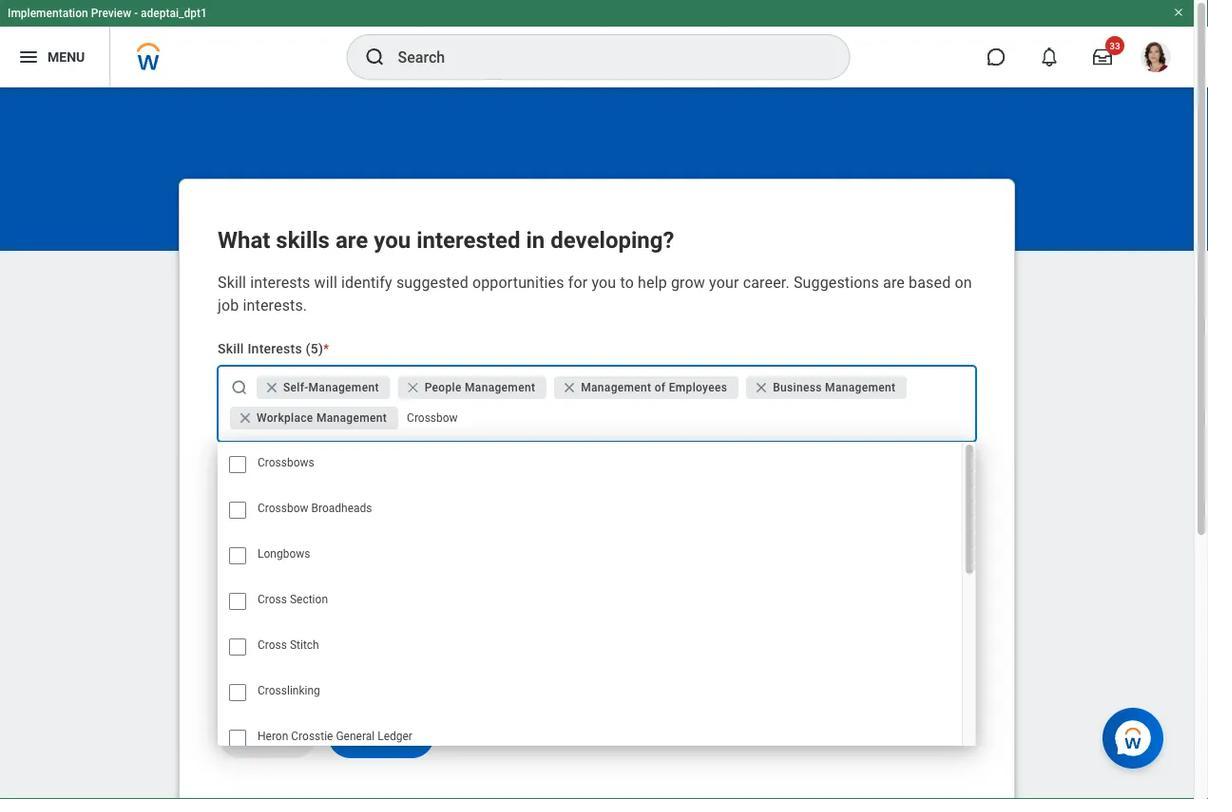 Task type: describe. For each thing, give the bounding box(es) containing it.
developing?
[[551, 227, 675, 254]]

based
[[909, 273, 952, 292]]

interests.
[[243, 296, 307, 314]]

section
[[290, 594, 328, 607]]

cross section option
[[218, 579, 963, 625]]

workplace management
[[257, 412, 387, 425]]

longbows option
[[218, 534, 963, 579]]

to
[[621, 273, 634, 292]]

33 button
[[1082, 36, 1125, 78]]

broadheads
[[312, 502, 372, 516]]

crossbow broadheads option
[[218, 488, 963, 534]]

cross for cross section
[[258, 594, 287, 607]]

for
[[569, 273, 588, 292]]

inbox large image
[[1094, 48, 1113, 67]]

business management button
[[747, 377, 908, 400]]

*
[[324, 341, 330, 357]]

menu button
[[0, 27, 110, 88]]

on
[[955, 273, 973, 292]]

management inside management of employees button
[[581, 381, 652, 395]]

workplace management button
[[230, 407, 399, 430]]

implementation
[[8, 7, 88, 20]]

heron crosstie general ledger
[[258, 731, 413, 744]]

heron
[[258, 731, 289, 744]]

cross for cross stitch
[[258, 639, 287, 653]]

continue
[[350, 727, 413, 745]]

33
[[1110, 40, 1121, 51]]

crosstie
[[291, 731, 333, 744]]

list box containing crossbows
[[218, 442, 977, 762]]

general
[[336, 731, 375, 744]]

notifications large image
[[1041, 48, 1060, 67]]

people management
[[425, 381, 536, 395]]

remove image inside people management button
[[406, 380, 425, 396]]

Search Workday  search field
[[398, 36, 811, 78]]

what
[[218, 227, 271, 254]]

(5)
[[306, 341, 324, 357]]

crossbow broadheads
[[258, 502, 372, 516]]

management for people management
[[465, 381, 536, 395]]

self-management
[[283, 381, 379, 395]]

skills
[[276, 227, 330, 254]]

remove image inside business management button
[[755, 380, 770, 396]]

ledger
[[378, 731, 413, 744]]

0 horizontal spatial you
[[374, 227, 411, 254]]

suggested
[[397, 273, 469, 292]]

people management button
[[398, 377, 547, 400]]

preview
[[91, 7, 131, 20]]

cross stitch option
[[218, 625, 963, 671]]

skill interests (5) *
[[218, 341, 330, 357]]

interests
[[248, 341, 302, 357]]

menu banner
[[0, 0, 1195, 88]]

remove image inside people management button
[[406, 380, 421, 396]]

skill for skill interests (5) *
[[218, 341, 244, 357]]

self-
[[283, 381, 309, 395]]

crossbows
[[258, 457, 315, 470]]



Task type: vqa. For each thing, say whether or not it's contained in the screenshot.
the "Heron"
yes



Task type: locate. For each thing, give the bounding box(es) containing it.
business management
[[774, 381, 896, 395]]

are left based
[[884, 273, 906, 292]]

you up identify
[[374, 227, 411, 254]]

you left to
[[592, 273, 617, 292]]

2 remove image from the left
[[755, 380, 770, 396]]

continue button
[[328, 713, 435, 759]]

management of employees
[[581, 381, 728, 395]]

management for workplace management
[[317, 412, 387, 425]]

crossbow
[[258, 502, 309, 516]]

menu
[[48, 49, 85, 65]]

cross left section
[[258, 594, 287, 607]]

justify image
[[17, 46, 40, 68]]

management up the workplace management
[[309, 381, 379, 395]]

skill inside 'skill interests will identify suggested opportunities for you to help grow your career. suggestions are based on job interests.'
[[218, 273, 246, 292]]

management
[[309, 381, 379, 395], [465, 381, 536, 395], [581, 381, 652, 395], [826, 381, 896, 395], [317, 412, 387, 425]]

skill interests will identify suggested opportunities for you to help grow your career. suggestions are based on job interests.
[[218, 273, 973, 314]]

crosslinking
[[258, 685, 320, 698]]

-
[[134, 7, 138, 20]]

1 horizontal spatial search image
[[364, 46, 387, 68]]

implementation preview -   adeptai_dpt1
[[8, 7, 207, 20]]

remove image
[[264, 380, 283, 396], [264, 380, 280, 396], [406, 380, 421, 396], [562, 380, 581, 396], [562, 380, 578, 396], [755, 380, 774, 396], [238, 411, 257, 426], [238, 411, 253, 426]]

back button
[[218, 713, 317, 759]]

are inside 'skill interests will identify suggested opportunities for you to help grow your career. suggestions are based on job interests.'
[[884, 273, 906, 292]]

profile logan mcneil image
[[1141, 42, 1172, 76]]

in
[[526, 227, 545, 254]]

people
[[425, 381, 462, 395]]

list box
[[218, 442, 977, 762]]

heron crosstie general ledger option
[[218, 716, 963, 762]]

1 horizontal spatial remove image
[[755, 380, 770, 396]]

longbows
[[258, 548, 311, 561]]

1 vertical spatial skill
[[218, 341, 244, 357]]

0 horizontal spatial are
[[336, 227, 368, 254]]

skill
[[218, 273, 246, 292], [218, 341, 244, 357]]

1 remove image from the left
[[406, 380, 425, 396]]

1 skill from the top
[[218, 273, 246, 292]]

grow
[[672, 273, 706, 292]]

opportunities
[[473, 273, 565, 292]]

0 vertical spatial cross
[[258, 594, 287, 607]]

1 horizontal spatial you
[[592, 273, 617, 292]]

back
[[250, 727, 285, 745]]

cross section
[[258, 594, 328, 607]]

remove image right 'self-management'
[[406, 380, 425, 396]]

0 vertical spatial you
[[374, 227, 411, 254]]

management right people
[[465, 381, 536, 395]]

management for business management
[[826, 381, 896, 395]]

2 skill from the top
[[218, 341, 244, 357]]

skill for skill interests will identify suggested opportunities for you to help grow your career. suggestions are based on job interests.
[[218, 273, 246, 292]]

of
[[655, 381, 666, 395]]

remove image
[[406, 380, 425, 396], [755, 380, 770, 396]]

1 vertical spatial you
[[592, 273, 617, 292]]

remove image inside business management button
[[755, 380, 774, 396]]

0 vertical spatial skill
[[218, 273, 246, 292]]

you inside 'skill interests will identify suggested opportunities for you to help grow your career. suggestions are based on job interests.'
[[592, 273, 617, 292]]

management down 'self-management'
[[317, 412, 387, 425]]

1 cross from the top
[[258, 594, 287, 607]]

are
[[336, 227, 368, 254], [884, 273, 906, 292]]

interests
[[250, 273, 311, 292]]

skill up job
[[218, 273, 246, 292]]

remove image left business
[[755, 380, 770, 396]]

management for self-management
[[309, 381, 379, 395]]

self-management button
[[257, 377, 391, 400]]

management right business
[[826, 381, 896, 395]]

will
[[314, 273, 338, 292]]

business
[[774, 381, 823, 395]]

management inside people management button
[[465, 381, 536, 395]]

management of employees button
[[555, 377, 739, 400]]

1 vertical spatial search image
[[230, 379, 249, 398]]

employees
[[669, 381, 728, 395]]

crosslinking option
[[218, 671, 963, 716]]

skill down job
[[218, 341, 244, 357]]

management inside self-management "button"
[[309, 381, 379, 395]]

search image
[[364, 46, 387, 68], [230, 379, 249, 398]]

job
[[218, 296, 239, 314]]

cross
[[258, 594, 287, 607], [258, 639, 287, 653]]

interested
[[417, 227, 521, 254]]

None field
[[402, 409, 968, 428]]

1 vertical spatial cross
[[258, 639, 287, 653]]

management inside workplace management button
[[317, 412, 387, 425]]

1 vertical spatial are
[[884, 273, 906, 292]]

workplace
[[257, 412, 314, 425]]

crossbows option
[[218, 442, 963, 488]]

management left of
[[581, 381, 652, 395]]

suggestions
[[794, 273, 880, 292]]

cross stitch
[[258, 639, 319, 653]]

press left arrow to navigate selected items field
[[402, 403, 968, 434]]

identify
[[342, 273, 393, 292]]

0 vertical spatial search image
[[364, 46, 387, 68]]

are up identify
[[336, 227, 368, 254]]

career.
[[744, 273, 790, 292]]

adeptai_dpt1
[[141, 7, 207, 20]]

help
[[638, 273, 668, 292]]

stitch
[[290, 639, 319, 653]]

cross left stitch
[[258, 639, 287, 653]]

2 cross from the top
[[258, 639, 287, 653]]

0 horizontal spatial remove image
[[406, 380, 425, 396]]

management inside business management button
[[826, 381, 896, 395]]

1 horizontal spatial are
[[884, 273, 906, 292]]

0 horizontal spatial search image
[[230, 379, 249, 398]]

what skills are you interested in developing?
[[218, 227, 675, 254]]

your
[[710, 273, 740, 292]]

0 vertical spatial are
[[336, 227, 368, 254]]

close environment banner image
[[1174, 7, 1185, 18]]

you
[[374, 227, 411, 254], [592, 273, 617, 292]]



